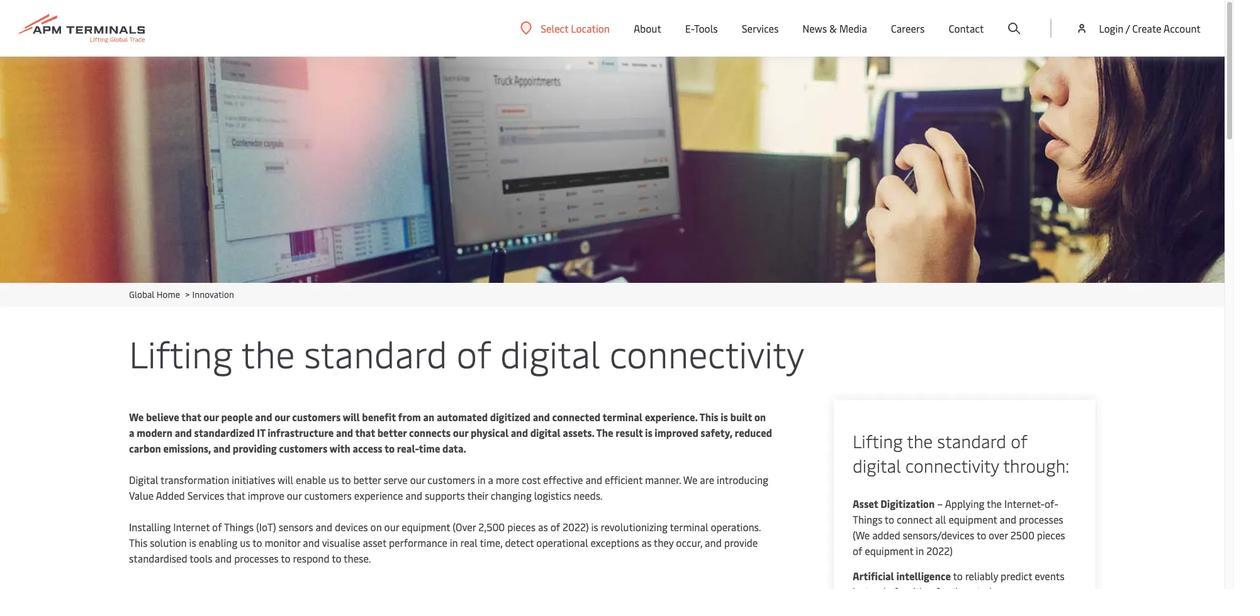 Task type: describe. For each thing, give the bounding box(es) containing it.
select location button
[[521, 21, 610, 35]]

customers up infrastructure
[[292, 411, 341, 424]]

media
[[840, 21, 868, 35]]

detect
[[505, 536, 534, 550]]

over
[[989, 529, 1009, 543]]

(over
[[453, 521, 476, 535]]

is down internet
[[189, 536, 196, 550]]

in inside digital transformation initiatives will enable us to better serve our customers in a more cost effective and efficient manner. we are introducing value added services that improve our customers experience and supports their changing logistics needs.
[[478, 474, 486, 487]]

to up "them" at right bottom
[[954, 570, 963, 584]]

will inside we believe that our people and our customers will benefit from an automated digitized and connected terminal experience. this is built on a modern and standardized it infrastructure and that better connects our physical and digital assets. the result is improved safety, reduced carbon emissions, and providing customers with access to real-time data.
[[343, 411, 360, 424]]

value
[[129, 489, 154, 503]]

digitized
[[490, 411, 531, 424]]

login / create account
[[1100, 21, 1201, 35]]

an
[[423, 411, 435, 424]]

a inside digital transformation initiatives will enable us to better serve our customers in a more cost effective and efficient manner. we are introducing value added services that improve our customers experience and supports their changing logistics needs.
[[488, 474, 494, 487]]

visualise
[[322, 536, 361, 550]]

revolutionizing
[[601, 521, 668, 535]]

occur,
[[676, 536, 703, 550]]

digital
[[129, 474, 158, 487]]

our up infrastructure
[[275, 411, 290, 424]]

real
[[461, 536, 478, 550]]

added
[[873, 529, 901, 543]]

modern
[[137, 426, 173, 440]]

select
[[541, 21, 569, 35]]

with
[[330, 442, 351, 456]]

installing internet of things (iot) sensors and devices on our equipment (over 2,500 pieces as of 2022) is revolutionizing terminal operations. this solution is enabling us to monitor and visualise asset performance in real time, detect operational exceptions as they occur, and provide standardised tools and processes to respond to these.
[[129, 521, 761, 566]]

experience
[[354, 489, 403, 503]]

enabling
[[199, 536, 238, 550]]

our inside installing internet of things (iot) sensors and devices on our equipment (over 2,500 pieces as of 2022) is revolutionizing terminal operations. this solution is enabling us to monitor and visualise asset performance in real time, detect operational exceptions as they occur, and provide standardised tools and processes to respond to these.
[[384, 521, 399, 535]]

predict
[[1001, 570, 1033, 584]]

better inside we believe that our people and our customers will benefit from an automated digitized and connected terminal experience. this is built on a modern and standardized it infrastructure and that better connects our physical and digital assets. the result is improved safety, reduced carbon emissions, and providing customers with access to real-time data.
[[378, 426, 407, 440]]

customers up supports
[[428, 474, 475, 487]]

2022) inside installing internet of things (iot) sensors and devices on our equipment (over 2,500 pieces as of 2022) is revolutionizing terminal operations. this solution is enabling us to monitor and visualise asset performance in real time, detect operational exceptions as they occur, and provide standardised tools and processes to respond to these.
[[563, 521, 589, 535]]

this inside installing internet of things (iot) sensors and devices on our equipment (over 2,500 pieces as of 2022) is revolutionizing terminal operations. this solution is enabling us to monitor and visualise asset performance in real time, detect operational exceptions as they occur, and provide standardised tools and processes to respond to these.
[[129, 536, 148, 550]]

careers
[[892, 21, 925, 35]]

on inside installing internet of things (iot) sensors and devices on our equipment (over 2,500 pieces as of 2022) is revolutionizing terminal operations. this solution is enabling us to monitor and visualise asset performance in real time, detect operational exceptions as they occur, and provide standardised tools and processes to respond to these.
[[371, 521, 382, 535]]

through:
[[1004, 454, 1070, 478]]

digital for lifting the standard of digital connectivity through:
[[853, 454, 901, 478]]

news & media button
[[803, 0, 868, 57]]

introducing
[[717, 474, 769, 487]]

tools
[[695, 21, 718, 35]]

supports
[[425, 489, 465, 503]]

standardized
[[194, 426, 255, 440]]

intelligence
[[897, 570, 951, 584]]

more
[[496, 474, 520, 487]]

improve
[[248, 489, 285, 503]]

the for lifting the standard of digital connectivity through:
[[907, 429, 933, 453]]

real-
[[397, 442, 419, 456]]

solution
[[150, 536, 187, 550]]

reduced
[[735, 426, 773, 440]]

1 horizontal spatial services
[[742, 21, 779, 35]]

exceptions
[[591, 536, 639, 550]]

–
[[938, 497, 943, 511]]

tools
[[190, 552, 213, 566]]

e-tools button
[[686, 0, 718, 57]]

customers down the enable
[[304, 489, 352, 503]]

lifting for lifting the standard of digital connectivity
[[129, 329, 233, 378]]

a inside we believe that our people and our customers will benefit from an automated digitized and connected terminal experience. this is built on a modern and standardized it infrastructure and that better connects our physical and digital assets. the result is improved safety, reduced carbon emissions, and providing customers with access to real-time data.
[[129, 426, 134, 440]]

our up the standardized
[[204, 411, 219, 424]]

instead
[[853, 586, 886, 590]]

sensors/devices
[[903, 529, 975, 543]]

of inside – applying the internet-of- things to connect all equipment and processes (we added sensors/devices to over 2500 pieces of equipment in 2022)
[[853, 545, 863, 559]]

we inside we believe that our people and our customers will benefit from an automated digitized and connected terminal experience. this is built on a modern and standardized it infrastructure and that better connects our physical and digital assets. the result is improved safety, reduced carbon emissions, and providing customers with access to real-time data.
[[129, 411, 144, 424]]

(we
[[853, 529, 870, 543]]

of-
[[1045, 497, 1059, 511]]

is right result
[[645, 426, 653, 440]]

2022) inside – applying the internet-of- things to connect all equipment and processes (we added sensors/devices to over 2500 pieces of equipment in 2022)
[[927, 545, 953, 559]]

careers button
[[892, 0, 925, 57]]

location
[[571, 21, 610, 35]]

reliably
[[966, 570, 999, 584]]

installing
[[129, 521, 171, 535]]

these.
[[344, 552, 371, 566]]

e-
[[686, 21, 695, 35]]

applying
[[946, 497, 985, 511]]

the
[[597, 426, 614, 440]]

about
[[634, 21, 662, 35]]

1 horizontal spatial as
[[642, 536, 652, 550]]

equipment inside installing internet of things (iot) sensors and devices on our equipment (over 2,500 pieces as of 2022) is revolutionizing terminal operations. this solution is enabling us to monitor and visualise asset performance in real time, detect operational exceptions as they occur, and provide standardised tools and processes to respond to these.
[[402, 521, 450, 535]]

services inside digital transformation initiatives will enable us to better serve our customers in a more cost effective and efficient manner. we are introducing value added services that improve our customers experience and supports their changing logistics needs.
[[187, 489, 224, 503]]

from
[[398, 411, 421, 424]]

performance
[[389, 536, 448, 550]]

0 horizontal spatial as
[[538, 521, 548, 535]]

serve
[[384, 474, 408, 487]]

result
[[616, 426, 643, 440]]

and right occur,
[[705, 536, 722, 550]]

effective
[[543, 474, 583, 487]]

lifting for lifting the standard of digital connectivity through:
[[853, 429, 903, 453]]

and down the standardized
[[213, 442, 231, 456]]

and right digitized
[[533, 411, 550, 424]]

on inside we believe that our people and our customers will benefit from an automated digitized and connected terminal experience. this is built on a modern and standardized it infrastructure and that better connects our physical and digital assets. the result is improved safety, reduced carbon emissions, and providing customers with access to real-time data.
[[755, 411, 766, 424]]

standard for lifting the standard of digital connectivity through:
[[938, 429, 1007, 453]]

login
[[1100, 21, 1124, 35]]

data.
[[443, 442, 466, 456]]

providing
[[233, 442, 277, 456]]

added
[[156, 489, 185, 503]]

provide
[[725, 536, 758, 550]]

to up added
[[885, 513, 895, 527]]

better inside digital transformation initiatives will enable us to better serve our customers in a more cost effective and efficient manner. we are introducing value added services that improve our customers experience and supports their changing logistics needs.
[[353, 474, 381, 487]]

and up with at bottom
[[336, 426, 353, 440]]

believe
[[146, 411, 179, 424]]

carbon
[[129, 442, 161, 456]]

safety,
[[701, 426, 733, 440]]

people
[[221, 411, 253, 424]]

connected
[[553, 411, 601, 424]]

logistics
[[534, 489, 571, 503]]

e-tools
[[686, 21, 718, 35]]

internet-
[[1005, 497, 1045, 511]]

artificial intelligence
[[853, 570, 951, 584]]

connectivity for lifting the standard of digital connectivity through:
[[906, 454, 1000, 478]]



Task type: vqa. For each thing, say whether or not it's contained in the screenshot.
APM in AN APMTERMINALS.COM ACCOUNT ENABLES YOU TO SAVE CONTAINERS TO YOUR CONTAINER WATCHLIST, SET DAILY WATCHLIST EMAIL NOTIFICATIONS, AND SUBSCRIBE FOR TERMINAL ALERTS. TERMINAL ALERTS PROVIDE YOU WITH REAL-TIME, PERSONALISED OPERATIONAL UPDATES VIA SMS OR EMAIL. AN APM TERMINALS ACCOUNT IS ALSO REQUIRED TO MANAGE TRUCK APPOINTMENTS OR ADDITIONAL SERVICE REQUESTS AT SOME TERMINALS.
no



Task type: locate. For each thing, give the bounding box(es) containing it.
digital for lifting the standard of digital connectivity
[[501, 329, 601, 378]]

2022) down sensors/devices
[[927, 545, 953, 559]]

we up the modern
[[129, 411, 144, 424]]

digitization
[[881, 497, 935, 511]]

1 vertical spatial 2022)
[[927, 545, 953, 559]]

about button
[[634, 0, 662, 57]]

things inside – applying the internet-of- things to connect all equipment and processes (we added sensors/devices to over 2500 pieces of equipment in 2022)
[[853, 513, 883, 527]]

operations.
[[711, 521, 761, 535]]

and up respond
[[303, 536, 320, 550]]

happen
[[990, 586, 1023, 590]]

0 horizontal spatial will
[[278, 474, 294, 487]]

0 vertical spatial will
[[343, 411, 360, 424]]

1 vertical spatial that
[[355, 426, 375, 440]]

processes inside – applying the internet-of- things to connect all equipment and processes (we added sensors/devices to over 2500 pieces of equipment in 2022)
[[1020, 513, 1064, 527]]

processes
[[1020, 513, 1064, 527], [234, 552, 279, 566]]

enable
[[296, 474, 326, 487]]

and up visualise
[[316, 521, 333, 535]]

the inside – applying the internet-of- things to connect all equipment and processes (we added sensors/devices to over 2500 pieces of equipment in 2022)
[[987, 497, 1002, 511]]

to down visualise
[[332, 552, 342, 566]]

a up carbon
[[129, 426, 134, 440]]

0 vertical spatial a
[[129, 426, 134, 440]]

home
[[157, 289, 180, 301]]

0 horizontal spatial on
[[371, 521, 382, 535]]

global home > innovation
[[129, 289, 234, 301]]

in left real
[[450, 536, 458, 550]]

0 horizontal spatial us
[[240, 536, 250, 550]]

2 horizontal spatial that
[[355, 426, 375, 440]]

us inside installing internet of things (iot) sensors and devices on our equipment (over 2,500 pieces as of 2022) is revolutionizing terminal operations. this solution is enabling us to monitor and visualise asset performance in real time, detect operational exceptions as they occur, and provide standardised tools and processes to respond to these.
[[240, 536, 250, 550]]

connects
[[409, 426, 451, 440]]

is
[[721, 411, 729, 424], [645, 426, 653, 440], [592, 521, 599, 535], [189, 536, 196, 550]]

asset
[[363, 536, 387, 550]]

0 horizontal spatial standard
[[304, 329, 448, 378]]

on up reduced
[[755, 411, 766, 424]]

the inside lifting the standard of digital connectivity through:
[[907, 429, 933, 453]]

0 horizontal spatial connectivity
[[610, 329, 805, 378]]

0 horizontal spatial this
[[129, 536, 148, 550]]

that right believe
[[181, 411, 201, 424]]

this down installing
[[129, 536, 148, 550]]

infrastructure
[[268, 426, 334, 440]]

and up over
[[1000, 513, 1017, 527]]

this up safety,
[[700, 411, 719, 424]]

1 horizontal spatial we
[[684, 474, 698, 487]]

to inside we believe that our people and our customers will benefit from an automated digitized and connected terminal experience. this is built on a modern and standardized it infrastructure and that better connects our physical and digital assets. the result is improved safety, reduced carbon emissions, and providing customers with access to real-time data.
[[385, 442, 395, 456]]

0 vertical spatial better
[[378, 426, 407, 440]]

better down benefit
[[378, 426, 407, 440]]

terminal
[[603, 411, 643, 424], [670, 521, 709, 535]]

1 horizontal spatial on
[[755, 411, 766, 424]]

0 vertical spatial us
[[329, 474, 339, 487]]

things inside installing internet of things (iot) sensors and devices on our equipment (over 2,500 pieces as of 2022) is revolutionizing terminal operations. this solution is enabling us to monitor and visualise asset performance in real time, detect operational exceptions as they occur, and provide standardised tools and processes to respond to these.
[[224, 521, 254, 535]]

as
[[538, 521, 548, 535], [642, 536, 652, 550]]

and down enabling
[[215, 552, 232, 566]]

standard for lifting the standard of digital connectivity
[[304, 329, 448, 378]]

terminal up occur,
[[670, 521, 709, 535]]

processes inside installing internet of things (iot) sensors and devices on our equipment (over 2,500 pieces as of 2022) is revolutionizing terminal operations. this solution is enabling us to monitor and visualise asset performance in real time, detect operational exceptions as they occur, and provide standardised tools and processes to respond to these.
[[234, 552, 279, 566]]

experience.
[[645, 411, 698, 424]]

internet
[[173, 521, 210, 535]]

0 horizontal spatial things
[[224, 521, 254, 535]]

1 vertical spatial lifting
[[853, 429, 903, 453]]

0 vertical spatial standard
[[304, 329, 448, 378]]

them
[[952, 586, 975, 590]]

select location
[[541, 21, 610, 35]]

0 vertical spatial lifting
[[129, 329, 233, 378]]

digital inside we believe that our people and our customers will benefit from an automated digitized and connected terminal experience. this is built on a modern and standardized it infrastructure and that better connects our physical and digital assets. the result is improved safety, reduced carbon emissions, and providing customers with access to real-time data.
[[531, 426, 561, 440]]

processes down monitor
[[234, 552, 279, 566]]

and up it
[[255, 411, 272, 424]]

lifting the standard of digital connectivity
[[129, 329, 805, 378]]

1 vertical spatial will
[[278, 474, 294, 487]]

time
[[419, 442, 440, 456]]

a left more at bottom
[[488, 474, 494, 487]]

0 vertical spatial 2022)
[[563, 521, 589, 535]]

contact button
[[949, 0, 984, 57]]

this
[[700, 411, 719, 424], [129, 536, 148, 550]]

our down the enable
[[287, 489, 302, 503]]

our down automated
[[453, 426, 469, 440]]

is left built
[[721, 411, 729, 424]]

services right tools
[[742, 21, 779, 35]]

all
[[936, 513, 947, 527]]

to left the real-
[[385, 442, 395, 456]]

1 horizontal spatial standard
[[938, 429, 1007, 453]]

standardised
[[129, 552, 187, 566]]

operational
[[537, 536, 588, 550]]

digital transformation initiatives will enable us to better serve our customers in a more cost effective and efficient manner. we are introducing value added services that improve our customers experience and supports their changing logistics needs.
[[129, 474, 769, 503]]

our up asset
[[384, 521, 399, 535]]

2 horizontal spatial in
[[916, 545, 924, 559]]

artificial
[[853, 570, 895, 584]]

we inside digital transformation initiatives will enable us to better serve our customers in a more cost effective and efficient manner. we are introducing value added services that improve our customers experience and supports their changing logistics needs.
[[684, 474, 698, 487]]

processes down of-
[[1020, 513, 1064, 527]]

create
[[1133, 21, 1162, 35]]

– applying the internet-of- things to connect all equipment and processes (we added sensors/devices to over 2500 pieces of equipment in 2022)
[[853, 497, 1066, 559]]

news
[[803, 21, 827, 35]]

things
[[853, 513, 883, 527], [224, 521, 254, 535]]

2 horizontal spatial the
[[987, 497, 1002, 511]]

the
[[241, 329, 295, 378], [907, 429, 933, 453], [987, 497, 1002, 511]]

0 vertical spatial terminal
[[603, 411, 643, 424]]

will up improve
[[278, 474, 294, 487]]

changing
[[491, 489, 532, 503]]

and down digitized
[[511, 426, 528, 440]]

1 vertical spatial this
[[129, 536, 148, 550]]

to down with at bottom
[[341, 474, 351, 487]]

and up emissions,
[[175, 426, 192, 440]]

0 vertical spatial processes
[[1020, 513, 1064, 527]]

things up enabling
[[224, 521, 254, 535]]

and down serve
[[406, 489, 423, 503]]

0 vertical spatial connectivity
[[610, 329, 805, 378]]

in up their
[[478, 474, 486, 487]]

of inside lifting the standard of digital connectivity through:
[[1011, 429, 1028, 453]]

equipment down added
[[865, 545, 914, 559]]

automated
[[437, 411, 488, 424]]

are
[[700, 474, 715, 487]]

pieces inside – applying the internet-of- things to connect all equipment and processes (we added sensors/devices to over 2500 pieces of equipment in 2022)
[[1038, 529, 1066, 543]]

services down transformation
[[187, 489, 224, 503]]

0 horizontal spatial that
[[181, 411, 201, 424]]

transformation
[[161, 474, 229, 487]]

0 vertical spatial as
[[538, 521, 548, 535]]

1 horizontal spatial this
[[700, 411, 719, 424]]

0 horizontal spatial we
[[129, 411, 144, 424]]

physical
[[471, 426, 509, 440]]

1 vertical spatial on
[[371, 521, 382, 535]]

pieces right 2500
[[1038, 529, 1066, 543]]

0 horizontal spatial processes
[[234, 552, 279, 566]]

login / create account link
[[1076, 0, 1201, 57]]

1 vertical spatial digital
[[531, 426, 561, 440]]

2 vertical spatial that
[[227, 489, 245, 503]]

1 horizontal spatial 2022)
[[927, 545, 953, 559]]

2500
[[1011, 529, 1035, 543]]

pieces inside installing internet of things (iot) sensors and devices on our equipment (over 2,500 pieces as of 2022) is revolutionizing terminal operations. this solution is enabling us to monitor and visualise asset performance in real time, detect operational exceptions as they occur, and provide standardised tools and processes to respond to these.
[[508, 521, 536, 535]]

to reliably predict events instead of waiting for them to happen e.
[[853, 570, 1065, 590]]

1 horizontal spatial pieces
[[1038, 529, 1066, 543]]

terminal up result
[[603, 411, 643, 424]]

to left over
[[977, 529, 987, 543]]

their
[[467, 489, 488, 503]]

contact
[[949, 21, 984, 35]]

1 horizontal spatial connectivity
[[906, 454, 1000, 478]]

waiting
[[901, 586, 934, 590]]

1 horizontal spatial lifting
[[853, 429, 903, 453]]

us right the enable
[[329, 474, 339, 487]]

0 horizontal spatial equipment
[[402, 521, 450, 535]]

0 horizontal spatial the
[[241, 329, 295, 378]]

1 vertical spatial connectivity
[[906, 454, 1000, 478]]

1 horizontal spatial the
[[907, 429, 933, 453]]

0 vertical spatial on
[[755, 411, 766, 424]]

standard inside lifting the standard of digital connectivity through:
[[938, 429, 1007, 453]]

connectivity inside lifting the standard of digital connectivity through:
[[906, 454, 1000, 478]]

1 horizontal spatial us
[[329, 474, 339, 487]]

0 vertical spatial that
[[181, 411, 201, 424]]

on up asset
[[371, 521, 382, 535]]

0 horizontal spatial a
[[129, 426, 134, 440]]

2 horizontal spatial equipment
[[949, 513, 998, 527]]

equipment up performance on the bottom
[[402, 521, 450, 535]]

things down asset
[[853, 513, 883, 527]]

1 vertical spatial standard
[[938, 429, 1007, 453]]

in inside installing internet of things (iot) sensors and devices on our equipment (over 2,500 pieces as of 2022) is revolutionizing terminal operations. this solution is enabling us to monitor and visualise asset performance in real time, detect operational exceptions as they occur, and provide standardised tools and processes to respond to these.
[[450, 536, 458, 550]]

emissions,
[[163, 442, 211, 456]]

of inside to reliably predict events instead of waiting for them to happen e.
[[889, 586, 898, 590]]

and up needs.
[[586, 474, 603, 487]]

2022) up operational
[[563, 521, 589, 535]]

this inside we believe that our people and our customers will benefit from an automated digitized and connected terminal experience. this is built on a modern and standardized it infrastructure and that better connects our physical and digital assets. the result is improved safety, reduced carbon emissions, and providing customers with access to real-time data.
[[700, 411, 719, 424]]

we believe that our people and our customers will benefit from an automated digitized and connected terminal experience. this is built on a modern and standardized it infrastructure and that better connects our physical and digital assets. the result is improved safety, reduced carbon emissions, and providing customers with access to real-time data.
[[129, 411, 773, 456]]

1 horizontal spatial processes
[[1020, 513, 1064, 527]]

innovation
[[192, 289, 234, 301]]

will left benefit
[[343, 411, 360, 424]]

asset
[[853, 497, 879, 511]]

0 horizontal spatial pieces
[[508, 521, 536, 535]]

lifting the standard of digital connectivity through:
[[853, 429, 1070, 478]]

1 vertical spatial the
[[907, 429, 933, 453]]

1 vertical spatial terminal
[[670, 521, 709, 535]]

our right serve
[[410, 474, 425, 487]]

0 vertical spatial this
[[700, 411, 719, 424]]

as up operational
[[538, 521, 548, 535]]

pieces up detect
[[508, 521, 536, 535]]

2 vertical spatial digital
[[853, 454, 901, 478]]

0 vertical spatial we
[[129, 411, 144, 424]]

0 horizontal spatial 2022)
[[563, 521, 589, 535]]

to inside digital transformation initiatives will enable us to better serve our customers in a more cost effective and efficient manner. we are introducing value added services that improve our customers experience and supports their changing logistics needs.
[[341, 474, 351, 487]]

to down monitor
[[281, 552, 291, 566]]

customers down infrastructure
[[279, 442, 328, 456]]

time,
[[480, 536, 503, 550]]

the for lifting the standard of digital connectivity
[[241, 329, 295, 378]]

1 horizontal spatial a
[[488, 474, 494, 487]]

as left they
[[642, 536, 652, 550]]

us inside digital transformation initiatives will enable us to better serve our customers in a more cost effective and efficient manner. we are introducing value added services that improve our customers experience and supports their changing logistics needs.
[[329, 474, 339, 487]]

1 horizontal spatial that
[[227, 489, 245, 503]]

global home link
[[129, 289, 180, 301]]

monitor
[[265, 536, 301, 550]]

news & media
[[803, 21, 868, 35]]

standard
[[304, 329, 448, 378], [938, 429, 1007, 453]]

to down reliably
[[978, 586, 987, 590]]

/
[[1126, 21, 1130, 35]]

1 horizontal spatial will
[[343, 411, 360, 424]]

0 vertical spatial services
[[742, 21, 779, 35]]

1 vertical spatial as
[[642, 536, 652, 550]]

0 horizontal spatial terminal
[[603, 411, 643, 424]]

0 vertical spatial the
[[241, 329, 295, 378]]

and inside – applying the internet-of- things to connect all equipment and processes (we added sensors/devices to over 2500 pieces of equipment in 2022)
[[1000, 513, 1017, 527]]

we left are
[[684, 474, 698, 487]]

will inside digital transformation initiatives will enable us to better serve our customers in a more cost effective and efficient manner. we are introducing value added services that improve our customers experience and supports their changing logistics needs.
[[278, 474, 294, 487]]

that up 'access' on the bottom of the page
[[355, 426, 375, 440]]

and
[[255, 411, 272, 424], [533, 411, 550, 424], [175, 426, 192, 440], [336, 426, 353, 440], [511, 426, 528, 440], [213, 442, 231, 456], [586, 474, 603, 487], [406, 489, 423, 503], [1000, 513, 1017, 527], [316, 521, 333, 535], [303, 536, 320, 550], [705, 536, 722, 550], [215, 552, 232, 566]]

1 horizontal spatial things
[[853, 513, 883, 527]]

1 vertical spatial we
[[684, 474, 698, 487]]

better
[[378, 426, 407, 440], [353, 474, 381, 487]]

better up experience
[[353, 474, 381, 487]]

connect
[[897, 513, 933, 527]]

terminal inside installing internet of things (iot) sensors and devices on our equipment (over 2,500 pieces as of 2022) is revolutionizing terminal operations. this solution is enabling us to monitor and visualise asset performance in real time, detect operational exceptions as they occur, and provide standardised tools and processes to respond to these.
[[670, 521, 709, 535]]

to down "(iot)"
[[253, 536, 262, 550]]

1 vertical spatial processes
[[234, 552, 279, 566]]

1 vertical spatial a
[[488, 474, 494, 487]]

asset digitization
[[853, 497, 935, 511]]

that down initiatives
[[227, 489, 245, 503]]

220816 apm terminals digital solutions image
[[0, 57, 1225, 283]]

of
[[457, 329, 491, 378], [1011, 429, 1028, 453], [212, 521, 222, 535], [551, 521, 560, 535], [853, 545, 863, 559], [889, 586, 898, 590]]

that inside digital transformation initiatives will enable us to better serve our customers in a more cost effective and efficient manner. we are introducing value added services that improve our customers experience and supports their changing logistics needs.
[[227, 489, 245, 503]]

services button
[[742, 0, 779, 57]]

connectivity
[[610, 329, 805, 378], [906, 454, 1000, 478]]

respond
[[293, 552, 330, 566]]

efficient
[[605, 474, 643, 487]]

0 horizontal spatial lifting
[[129, 329, 233, 378]]

in inside – applying the internet-of- things to connect all equipment and processes (we added sensors/devices to over 2500 pieces of equipment in 2022)
[[916, 545, 924, 559]]

digital inside lifting the standard of digital connectivity through:
[[853, 454, 901, 478]]

1 horizontal spatial in
[[478, 474, 486, 487]]

in down sensors/devices
[[916, 545, 924, 559]]

1 vertical spatial us
[[240, 536, 250, 550]]

0 horizontal spatial in
[[450, 536, 458, 550]]

will
[[343, 411, 360, 424], [278, 474, 294, 487]]

1 vertical spatial services
[[187, 489, 224, 503]]

account
[[1164, 21, 1201, 35]]

0 horizontal spatial services
[[187, 489, 224, 503]]

for
[[936, 586, 949, 590]]

connectivity for lifting the standard of digital connectivity
[[610, 329, 805, 378]]

0 vertical spatial digital
[[501, 329, 601, 378]]

equipment down applying
[[949, 513, 998, 527]]

2 vertical spatial the
[[987, 497, 1002, 511]]

(iot)
[[256, 521, 276, 535]]

devices
[[335, 521, 368, 535]]

is up exceptions
[[592, 521, 599, 535]]

lifting inside lifting the standard of digital connectivity through:
[[853, 429, 903, 453]]

us right enabling
[[240, 536, 250, 550]]

terminal inside we believe that our people and our customers will benefit from an automated digitized and connected terminal experience. this is built on a modern and standardized it infrastructure and that better connects our physical and digital assets. the result is improved safety, reduced carbon emissions, and providing customers with access to real-time data.
[[603, 411, 643, 424]]

1 horizontal spatial terminal
[[670, 521, 709, 535]]

1 vertical spatial better
[[353, 474, 381, 487]]

sensors
[[279, 521, 313, 535]]

1 horizontal spatial equipment
[[865, 545, 914, 559]]

equipment
[[949, 513, 998, 527], [402, 521, 450, 535], [865, 545, 914, 559]]



